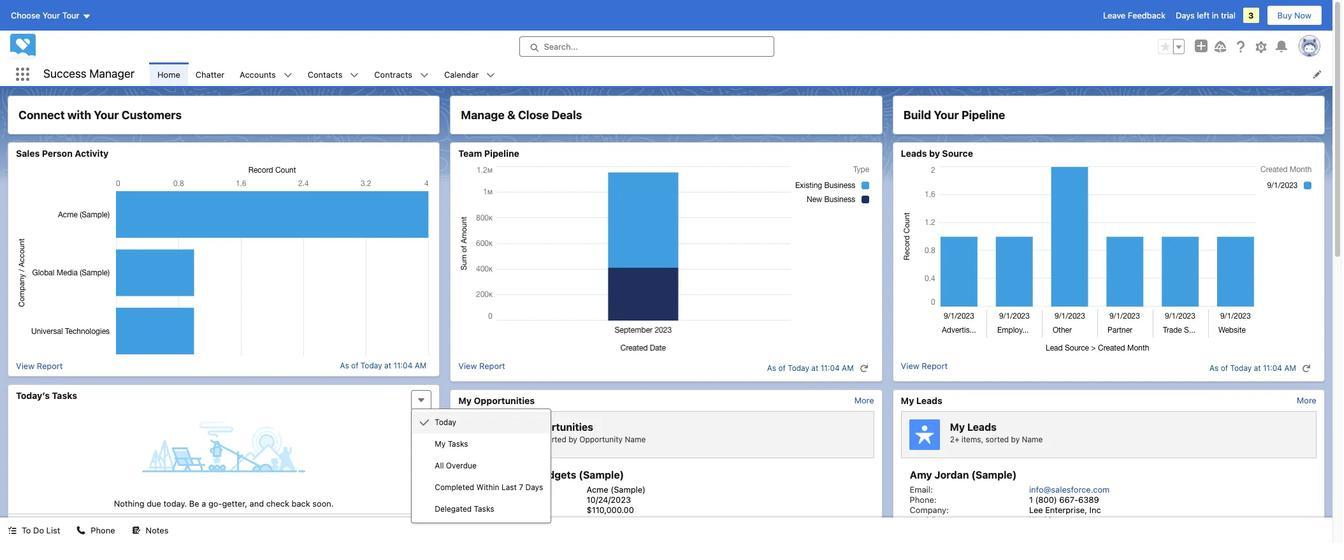 Task type: vqa. For each thing, say whether or not it's contained in the screenshot.


Task type: locate. For each thing, give the bounding box(es) containing it.
sorted for pipeline
[[986, 435, 1009, 444]]

sorted inside 'my leads 2+ items, sorted by name'
[[986, 435, 1009, 444]]

tasks down account
[[474, 504, 494, 514]]

as for build your pipeline
[[1210, 363, 1219, 373]]

2+ for your
[[950, 435, 960, 444]]

11:​04
[[394, 361, 413, 370], [821, 363, 840, 373], [1264, 363, 1283, 373]]

opportunities for my opportunities
[[474, 395, 535, 406]]

my up 'today' link
[[459, 395, 472, 406]]

2 horizontal spatial report
[[922, 361, 948, 371]]

leads for my leads
[[917, 395, 943, 406]]

my for my leads 2+ items, sorted by name
[[950, 421, 965, 433]]

tasks right today's in the bottom of the page
[[52, 390, 77, 401]]

text default image for phone
[[77, 526, 86, 535]]

sorted inside my opportunities 2+ items, sorted by opportunity name
[[543, 435, 567, 444]]

1 sorted from the left
[[543, 435, 567, 444]]

1 name from the left
[[625, 435, 646, 444]]

text default image right contracts
[[420, 71, 429, 80]]

group
[[1159, 39, 1185, 54]]

view up my leads
[[901, 361, 920, 371]]

by inside 'my leads 2+ items, sorted by name'
[[1012, 435, 1020, 444]]

list containing home
[[150, 62, 1333, 86]]

of
[[351, 361, 359, 370], [779, 363, 786, 373], [1221, 363, 1229, 373]]

2 view report link from the left
[[459, 361, 505, 376]]

my for my opportunities
[[459, 395, 472, 406]]

-
[[498, 469, 503, 481]]

$110,000.00
[[587, 505, 634, 515]]

2 vertical spatial leads
[[968, 421, 997, 433]]

2 view from the left
[[459, 361, 477, 371]]

text default image inside calendar list item
[[487, 71, 496, 80]]

acme
[[468, 469, 496, 481], [587, 485, 609, 495]]

text default image inside contacts list item
[[350, 71, 359, 80]]

text default image inside the accounts list item
[[284, 71, 292, 80]]

view report link up my leads
[[901, 361, 948, 376]]

0 horizontal spatial sorted
[[543, 435, 567, 444]]

0 horizontal spatial pipeline
[[484, 148, 520, 159]]

name
[[625, 435, 646, 444], [1022, 435, 1043, 444]]

1 view from the left
[[16, 361, 35, 371]]

0 horizontal spatial acme
[[468, 469, 496, 481]]

and
[[250, 498, 264, 508]]

text default image for accounts
[[284, 71, 292, 80]]

view report up my opportunities
[[459, 361, 505, 371]]

more link
[[855, 395, 875, 405], [1298, 395, 1317, 405]]

2 2+ from the left
[[950, 435, 960, 444]]

text default image inside phone button
[[77, 526, 86, 535]]

your for choose
[[42, 10, 60, 20]]

1 2+ from the left
[[508, 435, 517, 444]]

1 more link from the left
[[855, 395, 875, 405]]

days right '7'
[[526, 482, 543, 492]]

my inside 'my leads 2+ items, sorted by name'
[[950, 421, 965, 433]]

1 vertical spatial opportunities
[[525, 421, 594, 433]]

0 horizontal spatial of
[[351, 361, 359, 370]]

2 horizontal spatial at
[[1255, 363, 1262, 373]]

info@salesforce.com
[[1030, 485, 1110, 495]]

2+ for &
[[508, 435, 517, 444]]

1 vertical spatial tasks
[[448, 439, 468, 449]]

name inside 'my leads 2+ items, sorted by name'
[[1022, 435, 1043, 444]]

1 horizontal spatial 2+
[[950, 435, 960, 444]]

my inside "link"
[[459, 395, 472, 406]]

sorted up amy jordan (sample)
[[986, 435, 1009, 444]]

3 view report from the left
[[901, 361, 948, 371]]

acme up within
[[468, 469, 496, 481]]

0 horizontal spatial report
[[37, 361, 63, 371]]

text default image for contracts
[[420, 71, 429, 80]]

sorted
[[543, 435, 567, 444], [986, 435, 1009, 444]]

view report link for customers
[[16, 361, 63, 371]]

1 vertical spatial days
[[526, 482, 543, 492]]

items, inside 'my leads 2+ items, sorted by name'
[[962, 435, 984, 444]]

report up today's tasks
[[37, 361, 63, 371]]

enterprise,
[[1046, 505, 1088, 515]]

view for deals
[[459, 361, 477, 371]]

1 horizontal spatial items,
[[962, 435, 984, 444]]

my inside my opportunities 2+ items, sorted by opportunity name
[[508, 421, 523, 433]]

2 horizontal spatial by
[[1012, 435, 1020, 444]]

leads inside 'my leads 2+ items, sorted by name'
[[968, 421, 997, 433]]

1 horizontal spatial sorted
[[986, 435, 1009, 444]]

name:
[[502, 485, 527, 495]]

(sample) up acme (sample)
[[579, 469, 624, 481]]

in
[[1213, 10, 1219, 20]]

all overdue link
[[412, 455, 551, 477]]

1 horizontal spatial by
[[930, 148, 940, 159]]

1 horizontal spatial as
[[768, 363, 777, 373]]

close date:
[[468, 495, 512, 505]]

2 horizontal spatial tasks
[[474, 504, 494, 514]]

text default image
[[487, 71, 496, 80], [420, 418, 430, 428], [8, 526, 17, 535], [77, 526, 86, 535], [132, 526, 141, 535]]

7
[[519, 482, 524, 492]]

view report link up my opportunities
[[459, 361, 505, 376]]

your inside dropdown button
[[42, 10, 60, 20]]

lee enterprise, inc
[[1030, 505, 1102, 515]]

as for manage & close deals
[[768, 363, 777, 373]]

view report up my leads
[[901, 361, 948, 371]]

report
[[37, 361, 63, 371], [480, 361, 505, 371], [922, 361, 948, 371]]

chatter
[[196, 69, 225, 79]]

1 horizontal spatial pipeline
[[962, 108, 1006, 122]]

days left in trial
[[1176, 10, 1236, 20]]

0 horizontal spatial view
[[16, 361, 35, 371]]

0 horizontal spatial am
[[415, 361, 427, 370]]

2 horizontal spatial your
[[934, 108, 959, 122]]

1 horizontal spatial view report
[[459, 361, 505, 371]]

2 more link from the left
[[1298, 395, 1317, 405]]

date:
[[492, 495, 512, 505]]

1 horizontal spatial of
[[779, 363, 786, 373]]

2 horizontal spatial 11:​04
[[1264, 363, 1283, 373]]

items,
[[519, 435, 541, 444], [962, 435, 984, 444]]

2 vertical spatial tasks
[[474, 504, 494, 514]]

1 horizontal spatial view
[[459, 361, 477, 371]]

0 horizontal spatial tasks
[[52, 390, 77, 401]]

2 horizontal spatial am
[[1285, 363, 1297, 373]]

opportunity
[[580, 435, 623, 444]]

email:
[[910, 485, 933, 495]]

by up amy jordan (sample)
[[1012, 435, 1020, 444]]

opportunities
[[474, 395, 535, 406], [525, 421, 594, 433]]

2 more from the left
[[1298, 395, 1317, 405]]

1 horizontal spatial acme
[[587, 485, 609, 495]]

opportunities inside my opportunities 2+ items, sorted by opportunity name
[[525, 421, 594, 433]]

sales
[[16, 148, 40, 159]]

opportunities inside "link"
[[474, 395, 535, 406]]

soon.
[[313, 498, 334, 508]]

my for my tasks
[[435, 439, 446, 449]]

show more my opportunities records element
[[855, 395, 875, 405]]

0 horizontal spatial view report
[[16, 361, 63, 371]]

opportunities up opportunity
[[525, 421, 594, 433]]

my opportunities link
[[459, 395, 535, 406]]

2+ down 'today' link
[[508, 435, 517, 444]]

list
[[150, 62, 1333, 86]]

1 more from the left
[[855, 395, 875, 405]]

by
[[930, 148, 940, 159], [569, 435, 578, 444], [1012, 435, 1020, 444]]

view report up today's in the bottom of the page
[[16, 361, 63, 371]]

2 sorted from the left
[[986, 435, 1009, 444]]

2+ inside 'my leads 2+ items, sorted by name'
[[950, 435, 960, 444]]

feedback
[[1128, 10, 1166, 20]]

1 view report link from the left
[[16, 361, 63, 371]]

my down my opportunities "link" at left bottom
[[508, 421, 523, 433]]

1 horizontal spatial report
[[480, 361, 505, 371]]

your right build
[[934, 108, 959, 122]]

view up my opportunities
[[459, 361, 477, 371]]

0 horizontal spatial 2+
[[508, 435, 517, 444]]

view report link for deals
[[459, 361, 505, 376]]

phone button
[[69, 518, 123, 543]]

your
[[42, 10, 60, 20], [94, 108, 119, 122], [934, 108, 959, 122]]

items, up 1,200
[[519, 435, 541, 444]]

1 horizontal spatial 11:​04
[[821, 363, 840, 373]]

1 report from the left
[[37, 361, 63, 371]]

1 horizontal spatial close
[[518, 108, 549, 122]]

build your pipeline
[[904, 108, 1006, 122]]

2 report from the left
[[480, 361, 505, 371]]

(sample) right jordan
[[972, 469, 1017, 481]]

my up jordan
[[950, 421, 965, 433]]

activity
[[75, 148, 109, 159]]

days
[[1176, 10, 1195, 20], [526, 482, 543, 492]]

1 horizontal spatial tasks
[[448, 439, 468, 449]]

your left tour
[[42, 10, 60, 20]]

2 horizontal spatial as of today at 11:​04 am
[[1210, 363, 1297, 373]]

today link
[[412, 412, 551, 433]]

left
[[1198, 10, 1210, 20]]

0 horizontal spatial more link
[[855, 395, 875, 405]]

name up 1
[[1022, 435, 1043, 444]]

as
[[340, 361, 349, 370], [768, 363, 777, 373], [1210, 363, 1219, 373]]

view report link up today's in the bottom of the page
[[16, 361, 63, 371]]

close
[[518, 108, 549, 122], [468, 495, 489, 505]]

1 vertical spatial close
[[468, 495, 489, 505]]

2 horizontal spatial of
[[1221, 363, 1229, 373]]

my leads link
[[901, 395, 943, 406]]

text default image inside to do list button
[[8, 526, 17, 535]]

customers
[[122, 108, 182, 122]]

2 horizontal spatial as
[[1210, 363, 1219, 373]]

opportunities up 'today' link
[[474, 395, 535, 406]]

0 horizontal spatial view report link
[[16, 361, 63, 371]]

1 horizontal spatial as of today at 11:​04 am
[[768, 363, 854, 373]]

2 items, from the left
[[962, 435, 984, 444]]

contracts
[[375, 69, 412, 79]]

1 view report from the left
[[16, 361, 63, 371]]

team pipeline
[[459, 148, 520, 159]]

0 horizontal spatial your
[[42, 10, 60, 20]]

text default image inside 'today' link
[[420, 418, 430, 428]]

by left opportunity
[[569, 435, 578, 444]]

my for my leads
[[901, 395, 915, 406]]

2+ inside my opportunities 2+ items, sorted by opportunity name
[[508, 435, 517, 444]]

2+ up jordan
[[950, 435, 960, 444]]

view up today's in the bottom of the page
[[16, 361, 35, 371]]

2 name from the left
[[1022, 435, 1043, 444]]

completed within last 7 days link
[[412, 477, 551, 498]]

text default image right "contacts"
[[350, 71, 359, 80]]

2 horizontal spatial view report link
[[901, 361, 948, 376]]

info@salesforce.com link
[[1030, 485, 1110, 495]]

2 horizontal spatial view report
[[901, 361, 948, 371]]

tasks up all overdue
[[448, 439, 468, 449]]

1 horizontal spatial more
[[1298, 395, 1317, 405]]

text default image up show more my opportunities records element
[[860, 364, 869, 373]]

menu
[[412, 412, 551, 520]]

am for build
[[1285, 363, 1297, 373]]

2 horizontal spatial view
[[901, 361, 920, 371]]

inc
[[1090, 505, 1102, 515]]

0 vertical spatial tasks
[[52, 390, 77, 401]]

11:​04 for manage & close deals
[[821, 363, 840, 373]]

text default image right accounts
[[284, 71, 292, 80]]

items, inside my opportunities 2+ items, sorted by opportunity name
[[519, 435, 541, 444]]

0 horizontal spatial name
[[625, 435, 646, 444]]

by left source
[[930, 148, 940, 159]]

home link
[[150, 62, 188, 86]]

sorted up widgets on the bottom left of page
[[543, 435, 567, 444]]

am for manage
[[842, 363, 854, 373]]

text default image
[[284, 71, 292, 80], [350, 71, 359, 80], [420, 71, 429, 80], [860, 364, 869, 373], [1303, 364, 1312, 373]]

your for build
[[934, 108, 959, 122]]

1 horizontal spatial at
[[812, 363, 819, 373]]

667-
[[1060, 495, 1079, 505]]

buy now button
[[1267, 5, 1323, 26]]

tasks for today's tasks
[[52, 390, 77, 401]]

items, for pipeline
[[962, 435, 984, 444]]

search...
[[544, 41, 578, 52]]

1 horizontal spatial view report link
[[459, 361, 505, 376]]

phone
[[91, 525, 115, 536]]

name inside my opportunities 2+ items, sorted by opportunity name
[[625, 435, 646, 444]]

amy
[[910, 469, 933, 481]]

acme up $110,000.00
[[587, 485, 609, 495]]

0 vertical spatial opportunities
[[474, 395, 535, 406]]

0 vertical spatial close
[[518, 108, 549, 122]]

text default image inside contracts list item
[[420, 71, 429, 80]]

opportunities for my opportunities 2+ items, sorted by opportunity name
[[525, 421, 594, 433]]

1 vertical spatial acme
[[587, 485, 609, 495]]

as of today at 11:​04 am
[[340, 361, 427, 370], [768, 363, 854, 373], [1210, 363, 1297, 373]]

view report
[[16, 361, 63, 371], [459, 361, 505, 371], [901, 361, 948, 371]]

leads
[[901, 148, 927, 159], [917, 395, 943, 406], [968, 421, 997, 433]]

view report for customers
[[16, 361, 63, 371]]

by for manage & close deals
[[569, 435, 578, 444]]

11:​04 for build your pipeline
[[1264, 363, 1283, 373]]

pipeline right team on the top left of the page
[[484, 148, 520, 159]]

last
[[502, 482, 517, 492]]

text default image inside notes button
[[132, 526, 141, 535]]

2 view report from the left
[[459, 361, 505, 371]]

show more my leads records element
[[1298, 395, 1317, 405]]

contracts list item
[[367, 62, 437, 86]]

0 vertical spatial leads
[[901, 148, 927, 159]]

view report for deals
[[459, 361, 505, 371]]

name right opportunity
[[625, 435, 646, 444]]

my right show more my opportunities records element
[[901, 395, 915, 406]]

1 horizontal spatial more link
[[1298, 395, 1317, 405]]

items, up amy jordan (sample)
[[962, 435, 984, 444]]

to
[[22, 525, 31, 536]]

choose your tour
[[11, 10, 79, 20]]

at
[[384, 361, 392, 370], [812, 363, 819, 373], [1255, 363, 1262, 373]]

go-
[[208, 498, 222, 508]]

0 horizontal spatial more
[[855, 395, 875, 405]]

my up all
[[435, 439, 446, 449]]

pipeline up source
[[962, 108, 1006, 122]]

today.
[[164, 498, 187, 508]]

tour
[[62, 10, 79, 20]]

1 horizontal spatial am
[[842, 363, 854, 373]]

1 horizontal spatial name
[[1022, 435, 1043, 444]]

by inside my opportunities 2+ items, sorted by opportunity name
[[569, 435, 578, 444]]

your right the with
[[94, 108, 119, 122]]

report up my opportunities
[[480, 361, 505, 371]]

report for customers
[[37, 361, 63, 371]]

at for build your pipeline
[[1255, 363, 1262, 373]]

0 horizontal spatial items,
[[519, 435, 541, 444]]

days left left
[[1176, 10, 1195, 20]]

0 horizontal spatial by
[[569, 435, 578, 444]]

1 horizontal spatial days
[[1176, 10, 1195, 20]]

manage & close deals
[[461, 108, 582, 122]]

1 vertical spatial leads
[[917, 395, 943, 406]]

1 items, from the left
[[519, 435, 541, 444]]

more link for build your pipeline
[[1298, 395, 1317, 405]]

0 vertical spatial acme
[[468, 469, 496, 481]]

lee
[[1030, 505, 1044, 515]]

report up my leads
[[922, 361, 948, 371]]

view
[[16, 361, 35, 371], [459, 361, 477, 371], [901, 361, 920, 371]]

accounts list item
[[232, 62, 300, 86]]

today's
[[16, 390, 50, 401]]

1 (800) 667-6389
[[1030, 495, 1100, 505]]

success
[[43, 67, 87, 80]]



Task type: describe. For each thing, give the bounding box(es) containing it.
success manager
[[43, 67, 135, 80]]

completed
[[435, 482, 474, 492]]

sorted for close
[[543, 435, 567, 444]]

overdue
[[446, 461, 477, 470]]

leave feedback
[[1104, 10, 1166, 20]]

tasks for my tasks
[[448, 439, 468, 449]]

company:
[[910, 505, 949, 515]]

person
[[42, 148, 73, 159]]

with
[[67, 108, 91, 122]]

amy jordan (sample)
[[910, 469, 1017, 481]]

home
[[158, 69, 180, 79]]

choose
[[11, 10, 40, 20]]

to do list
[[22, 525, 60, 536]]

text default image for to do list
[[8, 526, 17, 535]]

account name:
[[468, 485, 527, 495]]

text default image up "show more my leads records" element
[[1303, 364, 1312, 373]]

of for manage & close deals
[[779, 363, 786, 373]]

build
[[904, 108, 932, 122]]

leads for my leads 2+ items, sorted by name
[[968, 421, 997, 433]]

0 horizontal spatial close
[[468, 495, 489, 505]]

&
[[507, 108, 516, 122]]

delegated tasks
[[435, 504, 494, 514]]

0 vertical spatial pipeline
[[962, 108, 1006, 122]]

be
[[189, 498, 199, 508]]

1 horizontal spatial your
[[94, 108, 119, 122]]

leads by source
[[901, 148, 974, 159]]

(800)
[[1036, 495, 1058, 505]]

choose your tour button
[[10, 5, 91, 26]]

3
[[1249, 10, 1254, 20]]

status:
[[931, 515, 958, 525]]

a
[[202, 498, 206, 508]]

lead
[[910, 515, 929, 525]]

nothing due today. be a go-getter, and check back soon.
[[114, 498, 334, 508]]

search... button
[[519, 36, 774, 57]]

notes
[[146, 525, 169, 536]]

lead status:
[[910, 515, 958, 525]]

back
[[292, 498, 310, 508]]

do
[[33, 525, 44, 536]]

report for deals
[[480, 361, 505, 371]]

0 vertical spatial days
[[1176, 10, 1195, 20]]

more link for manage & close deals
[[855, 395, 875, 405]]

jordan
[[935, 469, 970, 481]]

menu containing today
[[412, 412, 551, 520]]

acme - 1,200 widgets (sample)
[[468, 469, 624, 481]]

sales person activity
[[16, 148, 109, 159]]

now
[[1295, 10, 1312, 20]]

contacts list item
[[300, 62, 367, 86]]

list
[[46, 525, 60, 536]]

nothing
[[114, 498, 144, 508]]

1 vertical spatial pipeline
[[484, 148, 520, 159]]

3 view from the left
[[901, 361, 920, 371]]

within
[[477, 482, 500, 492]]

by for build your pipeline
[[1012, 435, 1020, 444]]

more for manage & close deals
[[855, 395, 875, 405]]

0 horizontal spatial at
[[384, 361, 392, 370]]

calendar link
[[437, 62, 487, 86]]

all
[[435, 461, 444, 470]]

of for build your pipeline
[[1221, 363, 1229, 373]]

my leads 2+ items, sorted by name
[[950, 421, 1043, 444]]

notes button
[[124, 518, 176, 543]]

phone:
[[910, 495, 937, 505]]

calendar list item
[[437, 62, 503, 86]]

view for customers
[[16, 361, 35, 371]]

my opportunities
[[459, 395, 535, 406]]

acme for acme (sample)
[[587, 485, 609, 495]]

text default image for contacts
[[350, 71, 359, 80]]

10/24/2023
[[587, 495, 631, 505]]

manager
[[89, 67, 135, 80]]

contacts link
[[300, 62, 350, 86]]

my opportunities 2+ items, sorted by opportunity name
[[508, 421, 646, 444]]

connect with your customers
[[18, 108, 182, 122]]

as of today at 11:​04 am for manage & close deals
[[768, 363, 854, 373]]

leave
[[1104, 10, 1126, 20]]

delegated tasks link
[[412, 498, 551, 520]]

manage
[[461, 108, 505, 122]]

tasks for delegated tasks
[[474, 504, 494, 514]]

all overdue
[[435, 461, 477, 470]]

0 horizontal spatial days
[[526, 482, 543, 492]]

1,200
[[505, 469, 533, 481]]

today's tasks
[[16, 390, 77, 401]]

(sample) up $110,000.00
[[611, 485, 646, 495]]

0 horizontal spatial as
[[340, 361, 349, 370]]

accounts link
[[232, 62, 284, 86]]

more for build your pipeline
[[1298, 395, 1317, 405]]

leave feedback link
[[1104, 10, 1166, 20]]

check
[[266, 498, 289, 508]]

1
[[1030, 495, 1033, 505]]

my for my opportunities 2+ items, sorted by opportunity name
[[508, 421, 523, 433]]

0 horizontal spatial 11:​04
[[394, 361, 413, 370]]

at for manage & close deals
[[812, 363, 819, 373]]

as of today at 11:​04 am for build your pipeline
[[1210, 363, 1297, 373]]

3 view report link from the left
[[901, 361, 948, 376]]

text default image for notes
[[132, 526, 141, 535]]

contracts link
[[367, 62, 420, 86]]

6389
[[1079, 495, 1100, 505]]

calendar
[[444, 69, 479, 79]]

deals
[[552, 108, 582, 122]]

acme (sample)
[[587, 485, 646, 495]]

delegated
[[435, 504, 472, 514]]

0 horizontal spatial as of today at 11:​04 am
[[340, 361, 427, 370]]

widgets
[[536, 469, 577, 481]]

buy
[[1278, 10, 1293, 20]]

3 report from the left
[[922, 361, 948, 371]]

acme for acme - 1,200 widgets (sample)
[[468, 469, 496, 481]]

completed within last 7 days
[[435, 482, 543, 492]]

team
[[459, 148, 482, 159]]

chatter link
[[188, 62, 232, 86]]

my leads
[[901, 395, 943, 406]]

accounts
[[240, 69, 276, 79]]

items, for close
[[519, 435, 541, 444]]

my tasks
[[435, 439, 468, 449]]

connect
[[18, 108, 65, 122]]



